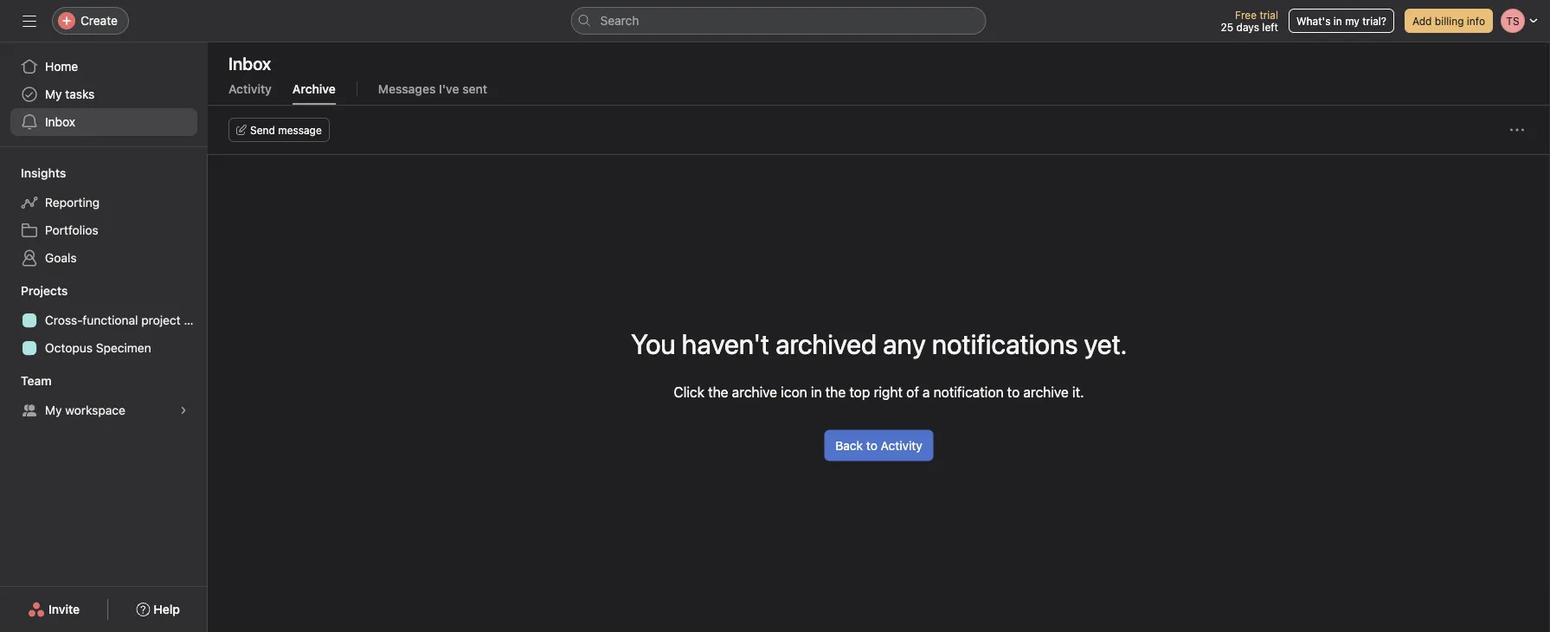 Task type: vqa. For each thing, say whether or not it's contained in the screenshot.
Completed icon corresponding to the left Completed checkbox
no



Task type: locate. For each thing, give the bounding box(es) containing it.
0 vertical spatial in
[[1334, 15, 1343, 27]]

of
[[907, 384, 919, 400]]

messages i've sent link
[[378, 82, 488, 105]]

you
[[631, 327, 676, 360]]

activity up send
[[229, 82, 272, 96]]

what's in my trial? button
[[1289, 9, 1395, 33]]

team button
[[0, 372, 52, 390]]

invite button
[[16, 594, 91, 625]]

1 horizontal spatial to
[[1008, 384, 1020, 400]]

2 my from the top
[[45, 403, 62, 417]]

activity inside button
[[881, 438, 923, 452]]

notification
[[934, 384, 1004, 400]]

0 horizontal spatial the
[[708, 384, 729, 400]]

the right the 'click'
[[708, 384, 729, 400]]

help
[[153, 602, 180, 616]]

more actions image
[[1511, 123, 1525, 137]]

hide sidebar image
[[23, 14, 36, 28]]

what's in my trial?
[[1297, 15, 1387, 27]]

inbox down my tasks
[[45, 115, 75, 129]]

my inside the global element
[[45, 87, 62, 101]]

create
[[81, 13, 118, 28]]

my for my tasks
[[45, 87, 62, 101]]

cross-
[[45, 313, 83, 327]]

sent
[[463, 82, 488, 96]]

1 horizontal spatial activity
[[881, 438, 923, 452]]

0 horizontal spatial activity
[[229, 82, 272, 96]]

free
[[1236, 9, 1257, 21]]

reporting
[[45, 195, 100, 210]]

1 horizontal spatial the
[[826, 384, 846, 400]]

in right icon
[[811, 384, 822, 400]]

projects button
[[0, 282, 68, 300]]

my tasks
[[45, 87, 95, 101]]

archive left icon
[[732, 384, 778, 400]]

portfolios
[[45, 223, 98, 237]]

back
[[836, 438, 863, 452]]

inbox up activity link
[[229, 53, 271, 73]]

free trial 25 days left
[[1221, 9, 1279, 33]]

reporting link
[[10, 189, 197, 216]]

1 vertical spatial activity
[[881, 438, 923, 452]]

octopus specimen
[[45, 341, 151, 355]]

archive
[[732, 384, 778, 400], [1024, 384, 1069, 400]]

in left the my
[[1334, 15, 1343, 27]]

goals
[[45, 251, 77, 265]]

1 vertical spatial my
[[45, 403, 62, 417]]

home
[[45, 59, 78, 74]]

my
[[45, 87, 62, 101], [45, 403, 62, 417]]

1 vertical spatial to
[[867, 438, 878, 452]]

1 horizontal spatial archive
[[1024, 384, 1069, 400]]

activity right back
[[881, 438, 923, 452]]

help button
[[125, 594, 191, 625]]

workspace
[[65, 403, 125, 417]]

icon
[[781, 384, 808, 400]]

to
[[1008, 384, 1020, 400], [867, 438, 878, 452]]

inbox
[[229, 53, 271, 73], [45, 115, 75, 129]]

left
[[1263, 21, 1279, 33]]

the
[[708, 384, 729, 400], [826, 384, 846, 400]]

my left tasks
[[45, 87, 62, 101]]

1 horizontal spatial inbox
[[229, 53, 271, 73]]

0 horizontal spatial inbox
[[45, 115, 75, 129]]

to right notification
[[1008, 384, 1020, 400]]

right
[[874, 384, 903, 400]]

add billing info
[[1413, 15, 1486, 27]]

1 horizontal spatial in
[[1334, 15, 1343, 27]]

0 horizontal spatial to
[[867, 438, 878, 452]]

projects
[[21, 284, 68, 298]]

haven't
[[682, 327, 770, 360]]

my
[[1346, 15, 1360, 27]]

1 vertical spatial inbox
[[45, 115, 75, 129]]

any
[[883, 327, 926, 360]]

in inside button
[[1334, 15, 1343, 27]]

the left top
[[826, 384, 846, 400]]

insights button
[[0, 165, 66, 182]]

trial
[[1260, 9, 1279, 21]]

archive link
[[293, 82, 336, 105]]

0 horizontal spatial in
[[811, 384, 822, 400]]

days
[[1237, 21, 1260, 33]]

my for my workspace
[[45, 403, 62, 417]]

my workspace link
[[10, 397, 197, 424]]

0 horizontal spatial archive
[[732, 384, 778, 400]]

0 vertical spatial my
[[45, 87, 62, 101]]

my inside teams element
[[45, 403, 62, 417]]

to right back
[[867, 438, 878, 452]]

create button
[[52, 7, 129, 35]]

back to activity button
[[825, 430, 934, 461]]

top
[[850, 384, 870, 400]]

in
[[1334, 15, 1343, 27], [811, 384, 822, 400]]

2 the from the left
[[826, 384, 846, 400]]

octopus
[[45, 341, 93, 355]]

my down 'team'
[[45, 403, 62, 417]]

archive left "it." on the bottom
[[1024, 384, 1069, 400]]

click the archive icon in the top right of a notification to archive it.
[[674, 384, 1085, 400]]

1 my from the top
[[45, 87, 62, 101]]

inbox inside the global element
[[45, 115, 75, 129]]

home link
[[10, 53, 197, 81]]

search list box
[[571, 7, 987, 35]]

teams element
[[0, 365, 208, 428]]

notifications yet.
[[932, 327, 1127, 360]]

activity
[[229, 82, 272, 96], [881, 438, 923, 452]]

to inside button
[[867, 438, 878, 452]]



Task type: describe. For each thing, give the bounding box(es) containing it.
1 vertical spatial in
[[811, 384, 822, 400]]

i've
[[439, 82, 459, 96]]

projects element
[[0, 275, 208, 365]]

functional
[[83, 313, 138, 327]]

0 vertical spatial to
[[1008, 384, 1020, 400]]

my tasks link
[[10, 81, 197, 108]]

0 vertical spatial activity
[[229, 82, 272, 96]]

search
[[600, 13, 639, 28]]

back to activity
[[836, 438, 923, 452]]

project
[[141, 313, 181, 327]]

add billing info button
[[1405, 9, 1494, 33]]

25
[[1221, 21, 1234, 33]]

trial?
[[1363, 15, 1387, 27]]

archive
[[293, 82, 336, 96]]

2 archive from the left
[[1024, 384, 1069, 400]]

octopus specimen link
[[10, 334, 197, 362]]

goals link
[[10, 244, 197, 272]]

what's
[[1297, 15, 1331, 27]]

tasks
[[65, 87, 95, 101]]

invite
[[49, 602, 80, 616]]

specimen
[[96, 341, 151, 355]]

search button
[[571, 7, 987, 35]]

you haven't archived any notifications yet.
[[631, 327, 1127, 360]]

see details, my workspace image
[[178, 405, 189, 416]]

a
[[923, 384, 930, 400]]

cross-functional project plan link
[[10, 307, 208, 334]]

0 vertical spatial inbox
[[229, 53, 271, 73]]

it.
[[1073, 384, 1085, 400]]

messages
[[378, 82, 436, 96]]

send message button
[[229, 118, 330, 142]]

global element
[[0, 42, 208, 146]]

send
[[250, 124, 275, 136]]

add
[[1413, 15, 1432, 27]]

billing
[[1435, 15, 1465, 27]]

activity link
[[229, 82, 272, 105]]

inbox link
[[10, 108, 197, 136]]

1 the from the left
[[708, 384, 729, 400]]

insights element
[[0, 158, 208, 275]]

plan
[[184, 313, 208, 327]]

click
[[674, 384, 705, 400]]

1 archive from the left
[[732, 384, 778, 400]]

team
[[21, 374, 52, 388]]

message
[[278, 124, 322, 136]]

info
[[1467, 15, 1486, 27]]

archived
[[776, 327, 877, 360]]

messages i've sent
[[378, 82, 488, 96]]

send message
[[250, 124, 322, 136]]

portfolios link
[[10, 216, 197, 244]]

cross-functional project plan
[[45, 313, 208, 327]]

my workspace
[[45, 403, 125, 417]]

insights
[[21, 166, 66, 180]]



